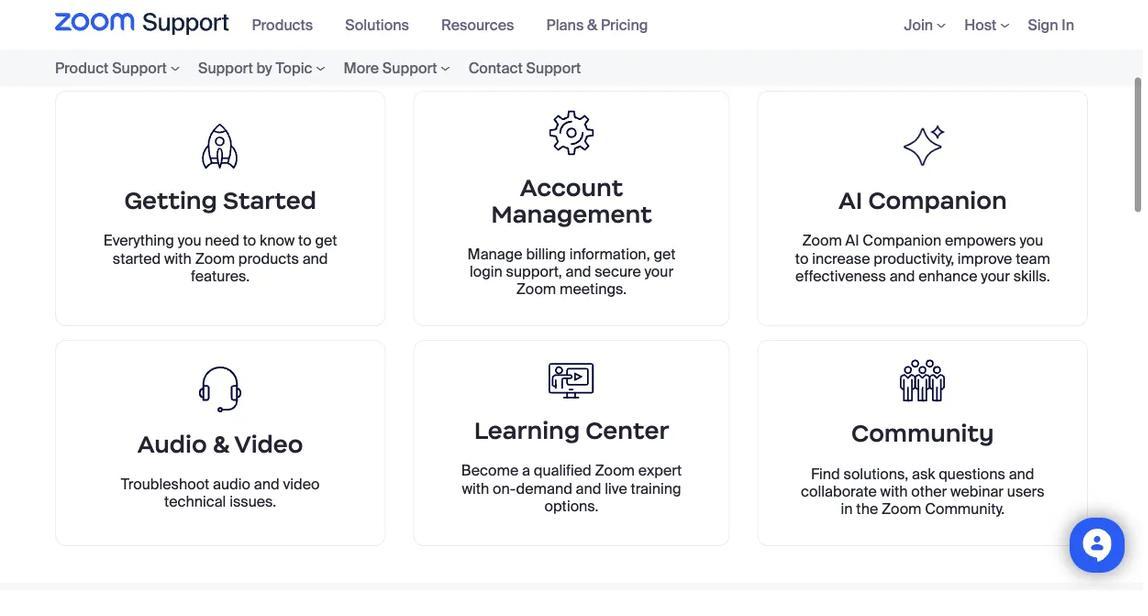 Task type: vqa. For each thing, say whether or not it's contained in the screenshot.


Task type: describe. For each thing, give the bounding box(es) containing it.
support for product support
[[112, 58, 167, 78]]

billing
[[526, 245, 566, 264]]

getting started
[[124, 186, 317, 216]]

topic
[[276, 58, 312, 78]]

getting
[[124, 186, 217, 216]]

zoom inside find solutions, ask questions and collaborate with other webinar users in the zoom community.
[[882, 500, 922, 519]]

plans
[[547, 15, 584, 34]]

manage
[[468, 245, 523, 264]]

need
[[205, 231, 239, 251]]

started
[[113, 249, 161, 268]]

join link
[[904, 15, 946, 34]]

2 support from the left
[[198, 58, 253, 78]]

with inside become a qualified zoom expert with on-demand and live training options.
[[462, 479, 489, 499]]

zoom ai companion empowers you to increase productivity, improve team effectiveness and enhance your skills.
[[795, 231, 1051, 286]]

issues.
[[230, 493, 276, 512]]

everything
[[104, 231, 174, 251]]

support,
[[506, 262, 562, 282]]

your inside manage billing information, get login support, and secure your zoom meetings.
[[645, 262, 674, 282]]

plans & pricing
[[547, 15, 648, 34]]

live
[[605, 479, 627, 499]]

sign
[[1028, 15, 1059, 34]]

by
[[256, 58, 272, 78]]

improve
[[958, 249, 1013, 268]]

0 vertical spatial companion
[[869, 186, 1007, 216]]

to for getting
[[298, 231, 312, 251]]

and inside find solutions, ask questions and collaborate with other webinar users in the zoom community.
[[1009, 465, 1035, 484]]

solutions,
[[844, 465, 909, 484]]

pricing
[[601, 15, 648, 34]]

host link
[[965, 15, 1010, 34]]

meetings.
[[560, 280, 627, 299]]

more support link
[[335, 56, 459, 80]]

support by topic
[[198, 58, 312, 78]]

expert
[[639, 462, 682, 481]]

features.
[[191, 267, 250, 286]]

everything you need to know to get started with zoom products and features.
[[104, 231, 337, 286]]

& for video
[[213, 430, 229, 459]]

and inside become a qualified zoom expert with on-demand and live training options.
[[576, 479, 602, 499]]

options.
[[545, 497, 599, 516]]

learning center
[[474, 416, 669, 446]]

video
[[234, 430, 303, 459]]

ai companion
[[839, 186, 1007, 216]]

collaborate
[[801, 482, 877, 502]]

more
[[344, 58, 379, 78]]

audio
[[137, 430, 207, 459]]

menu bar containing join
[[877, 0, 1075, 50]]

in inside find solutions, ask questions and collaborate with other webinar users in the zoom community.
[[841, 500, 853, 519]]

contact support link
[[459, 56, 590, 80]]

troubleshoot audio and video technical issues.
[[121, 475, 320, 512]]

webinar
[[951, 482, 1004, 502]]

troubleshoot
[[121, 475, 210, 494]]

solutions link
[[345, 15, 423, 34]]

get inside everything you need to know to get started with zoom products and features.
[[315, 231, 337, 251]]

skills.
[[1014, 267, 1050, 286]]

empowers
[[945, 231, 1017, 251]]

product
[[55, 58, 109, 78]]

with inside find solutions, ask questions and collaborate with other webinar users in the zoom community.
[[881, 482, 908, 502]]

center
[[586, 416, 669, 446]]

qualified
[[534, 462, 592, 481]]

know
[[260, 231, 295, 251]]

account
[[520, 173, 623, 202]]

get inside manage billing information, get login support, and secure your zoom meetings.
[[654, 245, 676, 264]]

plans & pricing link
[[547, 15, 662, 34]]

you inside "zoom ai companion empowers you to increase productivity, improve team effectiveness and enhance your skills."
[[1020, 231, 1044, 251]]

support for more support
[[383, 58, 437, 78]]

host
[[965, 15, 997, 34]]

ai inside "zoom ai companion empowers you to increase productivity, improve team effectiveness and enhance your skills."
[[846, 231, 860, 251]]

zoom inside everything you need to know to get started with zoom products and features.
[[195, 249, 235, 268]]

join
[[904, 15, 934, 34]]

contact
[[469, 58, 523, 78]]

zoom inside "zoom ai companion empowers you to increase productivity, improve team effectiveness and enhance your skills."
[[802, 231, 842, 251]]

other
[[912, 482, 947, 502]]

support by topic link
[[189, 56, 335, 80]]

secure
[[595, 262, 641, 282]]

your inside "zoom ai companion empowers you to increase productivity, improve team effectiveness and enhance your skills."
[[981, 267, 1010, 286]]



Task type: locate. For each thing, give the bounding box(es) containing it.
community
[[852, 419, 994, 449]]

1 horizontal spatial in
[[1062, 15, 1075, 34]]

support down plans
[[526, 58, 581, 78]]

your
[[645, 262, 674, 282], [981, 267, 1010, 286]]

products
[[238, 249, 299, 268]]

more support
[[344, 58, 437, 78]]

in left the
[[841, 500, 853, 519]]

audio
[[213, 475, 251, 494]]

started
[[223, 186, 317, 216]]

0 horizontal spatial to
[[243, 231, 256, 251]]

1 horizontal spatial your
[[981, 267, 1010, 286]]

find
[[811, 465, 840, 484]]

and inside "zoom ai companion empowers you to increase productivity, improve team effectiveness and enhance your skills."
[[890, 267, 915, 286]]

and right the know
[[303, 249, 328, 268]]

to right need
[[243, 231, 256, 251]]

demand
[[516, 479, 572, 499]]

you inside everything you need to know to get started with zoom products and features.
[[178, 231, 201, 251]]

& right plans
[[587, 15, 598, 34]]

2 you from the left
[[1020, 231, 1044, 251]]

get right the know
[[315, 231, 337, 251]]

get
[[315, 231, 337, 251], [654, 245, 676, 264]]

your left skills.
[[981, 267, 1010, 286]]

1 horizontal spatial you
[[1020, 231, 1044, 251]]

zoom down 'center'
[[595, 462, 635, 481]]

1 vertical spatial in
[[841, 500, 853, 519]]

and inside troubleshoot audio and video technical issues.
[[254, 475, 280, 494]]

in
[[1062, 15, 1075, 34], [841, 500, 853, 519]]

with inside everything you need to know to get started with zoom products and features.
[[164, 249, 192, 268]]

zoom left "products"
[[195, 249, 235, 268]]

team
[[1016, 249, 1051, 268]]

2 horizontal spatial with
[[881, 482, 908, 502]]

0 horizontal spatial get
[[315, 231, 337, 251]]

3 support from the left
[[383, 58, 437, 78]]

increase
[[812, 249, 870, 268]]

to for ai
[[795, 249, 809, 268]]

1 you from the left
[[178, 231, 201, 251]]

& up audio
[[213, 430, 229, 459]]

ai
[[839, 186, 863, 216], [846, 231, 860, 251]]

companion up empowers
[[869, 186, 1007, 216]]

you up skills.
[[1020, 231, 1044, 251]]

technical
[[164, 493, 226, 512]]

become a qualified zoom expert with on-demand and live training options.
[[461, 462, 682, 516]]

products
[[252, 15, 313, 34]]

companion down ai companion
[[863, 231, 942, 251]]

with left on-
[[462, 479, 489, 499]]

training
[[631, 479, 681, 499]]

zoom up effectiveness
[[802, 231, 842, 251]]

zoom right the
[[882, 500, 922, 519]]

menu bar containing product support
[[0, 50, 645, 86]]

with
[[164, 249, 192, 268], [462, 479, 489, 499], [881, 482, 908, 502]]

and
[[303, 249, 328, 268], [566, 262, 591, 282], [890, 267, 915, 286], [1009, 465, 1035, 484], [254, 475, 280, 494], [576, 479, 602, 499]]

and left secure
[[566, 262, 591, 282]]

video
[[283, 475, 320, 494]]

you left need
[[178, 231, 201, 251]]

become
[[461, 462, 519, 481]]

zoom support image
[[55, 13, 229, 37]]

get right secure
[[654, 245, 676, 264]]

support right more
[[383, 58, 437, 78]]

account management
[[491, 173, 652, 229]]

ai up effectiveness
[[846, 231, 860, 251]]

1 horizontal spatial &
[[587, 15, 598, 34]]

1 vertical spatial companion
[[863, 231, 942, 251]]

zoom
[[802, 231, 842, 251], [195, 249, 235, 268], [517, 280, 556, 299], [595, 462, 635, 481], [882, 500, 922, 519]]

information,
[[570, 245, 650, 264]]

in right sign
[[1062, 15, 1075, 34]]

productivity,
[[874, 249, 955, 268]]

learning
[[474, 416, 580, 446]]

0 horizontal spatial in
[[841, 500, 853, 519]]

solutions
[[345, 15, 409, 34]]

users
[[1008, 482, 1045, 502]]

a
[[522, 462, 530, 481]]

companion inside "zoom ai companion empowers you to increase productivity, improve team effectiveness and enhance your skills."
[[863, 231, 942, 251]]

enhance
[[919, 267, 978, 286]]

contact support
[[469, 58, 581, 78]]

support down zoom support image
[[112, 58, 167, 78]]

companion
[[869, 186, 1007, 216], [863, 231, 942, 251]]

0 vertical spatial ai
[[839, 186, 863, 216]]

community.
[[925, 500, 1005, 519]]

zoom down billing
[[517, 280, 556, 299]]

audio & video
[[137, 430, 303, 459]]

the
[[857, 500, 879, 519]]

to inside "zoom ai companion empowers you to increase productivity, improve team effectiveness and enhance your skills."
[[795, 249, 809, 268]]

ai up increase on the top of page
[[839, 186, 863, 216]]

management
[[491, 199, 652, 229]]

questions
[[939, 465, 1006, 484]]

0 vertical spatial in
[[1062, 15, 1075, 34]]

menu bar containing products
[[243, 0, 671, 50]]

resources link
[[441, 15, 528, 34]]

1 horizontal spatial get
[[654, 245, 676, 264]]

1 horizontal spatial to
[[298, 231, 312, 251]]

4 support from the left
[[526, 58, 581, 78]]

1 vertical spatial &
[[213, 430, 229, 459]]

1 support from the left
[[112, 58, 167, 78]]

and left enhance
[[890, 267, 915, 286]]

find solutions, ask questions and collaborate with other webinar users in the zoom community.
[[801, 465, 1045, 519]]

with right started
[[164, 249, 192, 268]]

and inside everything you need to know to get started with zoom products and features.
[[303, 249, 328, 268]]

you
[[178, 231, 201, 251], [1020, 231, 1044, 251]]

ask
[[912, 465, 936, 484]]

0 horizontal spatial &
[[213, 430, 229, 459]]

sign in
[[1028, 15, 1075, 34]]

0 vertical spatial &
[[587, 15, 598, 34]]

product support
[[55, 58, 167, 78]]

products link
[[252, 15, 327, 34]]

manage billing information, get login support, and secure your zoom meetings.
[[468, 245, 676, 299]]

2 horizontal spatial to
[[795, 249, 809, 268]]

and left 'live'
[[576, 479, 602, 499]]

on-
[[493, 479, 516, 499]]

your right secure
[[645, 262, 674, 282]]

zoom inside manage billing information, get login support, and secure your zoom meetings.
[[517, 280, 556, 299]]

resources
[[441, 15, 514, 34]]

zoom inside become a qualified zoom expert with on-demand and live training options.
[[595, 462, 635, 481]]

1 vertical spatial ai
[[846, 231, 860, 251]]

support for contact support
[[526, 58, 581, 78]]

effectiveness
[[796, 267, 886, 286]]

to right the know
[[298, 231, 312, 251]]

& for pricing
[[587, 15, 598, 34]]

login
[[470, 262, 503, 282]]

and right "webinar"
[[1009, 465, 1035, 484]]

and left the 'video' at the left bottom of the page
[[254, 475, 280, 494]]

sign in link
[[1028, 15, 1075, 34]]

menu bar
[[243, 0, 671, 50], [877, 0, 1075, 50], [0, 50, 645, 86]]

support left by on the top of page
[[198, 58, 253, 78]]

to
[[243, 231, 256, 251], [298, 231, 312, 251], [795, 249, 809, 268]]

0 horizontal spatial your
[[645, 262, 674, 282]]

to left increase on the top of page
[[795, 249, 809, 268]]

0 horizontal spatial you
[[178, 231, 201, 251]]

and inside manage billing information, get login support, and secure your zoom meetings.
[[566, 262, 591, 282]]

0 horizontal spatial with
[[164, 249, 192, 268]]

product support link
[[55, 56, 189, 80]]

1 horizontal spatial with
[[462, 479, 489, 499]]

with right the
[[881, 482, 908, 502]]

support
[[112, 58, 167, 78], [198, 58, 253, 78], [383, 58, 437, 78], [526, 58, 581, 78]]



